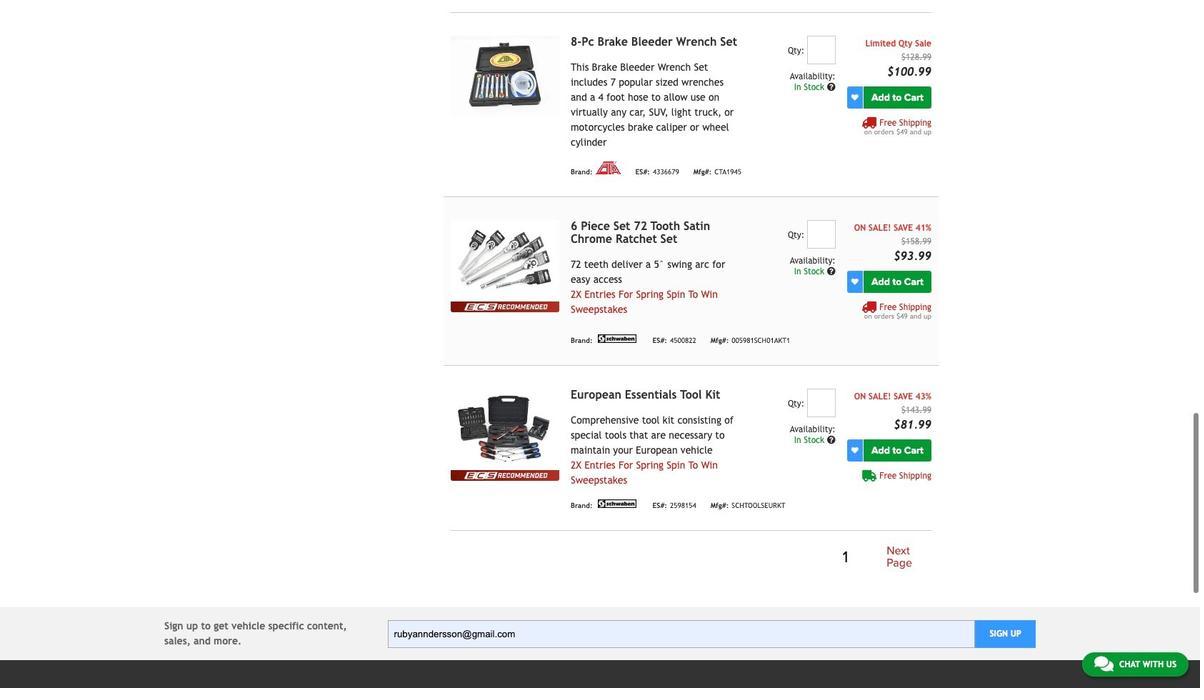 Task type: locate. For each thing, give the bounding box(es) containing it.
None number field
[[807, 36, 836, 64], [807, 220, 836, 249], [807, 389, 836, 417], [807, 36, 836, 64], [807, 220, 836, 249], [807, 389, 836, 417]]

1 vertical spatial ecs tuning recommends this product. image
[[451, 470, 560, 481]]

Email email field
[[388, 620, 976, 648]]

paginated product list navigation navigation
[[451, 542, 932, 573]]

1 add to wish list image from the top
[[852, 94, 859, 101]]

2 add to wish list image from the top
[[852, 278, 859, 285]]

0 vertical spatial schwaben - corporate logo image
[[596, 334, 639, 343]]

1 schwaben - corporate logo image from the top
[[596, 334, 639, 343]]

1 vertical spatial schwaben - corporate logo image
[[596, 499, 639, 508]]

0 vertical spatial add to wish list image
[[852, 94, 859, 101]]

1 vertical spatial add to wish list image
[[852, 278, 859, 285]]

add to wish list image
[[852, 447, 859, 454]]

1 question circle image from the top
[[827, 83, 836, 91]]

schwaben - corporate logo image
[[596, 334, 639, 343], [596, 499, 639, 508]]

add to wish list image for es#4500822 - 005981sch01akt1 - 6 piece set 72 tooth satin chrome ratchet set - 72 teeth deliver a 5 swing arc for easy access - schwaben - audi bmw volkswagen mercedes benz mini porsche image question circle icon
[[852, 278, 859, 285]]

0 vertical spatial ecs tuning recommends this product. image
[[451, 301, 560, 312]]

2 schwaben - corporate logo image from the top
[[596, 499, 639, 508]]

2 question circle image from the top
[[827, 267, 836, 276]]

add to wish list image for es#4336679 - cta1945 - 8-pc brake bleeder wrench set - this brake bleeder wrench set includes 7 popular sized wrenches and a 4 foot hose to allow use on virtually any car, suv, light truck, or motorcycles brake caliper or wheel cylinder - cta tools - audi bmw volkswagen mercedes benz mini porsche 'image' question circle icon
[[852, 94, 859, 101]]

add to wish list image
[[852, 94, 859, 101], [852, 278, 859, 285]]

1 vertical spatial question circle image
[[827, 267, 836, 276]]

ecs tuning recommends this product. image
[[451, 301, 560, 312], [451, 470, 560, 481]]

1 ecs tuning recommends this product. image from the top
[[451, 301, 560, 312]]

0 vertical spatial question circle image
[[827, 83, 836, 91]]

question circle image
[[827, 83, 836, 91], [827, 267, 836, 276]]

2 ecs tuning recommends this product. image from the top
[[451, 470, 560, 481]]



Task type: describe. For each thing, give the bounding box(es) containing it.
es#2598154 - schtoolseurkt - european essentials tool kit - comprehensive tool kit consisting of special tools that are necessary to maintain your european vehicle - schwaben - audi bmw volkswagen mercedes benz mini porsche image
[[451, 389, 560, 470]]

schwaben - corporate logo image for ecs tuning recommends this product. image related to es#2598154 - schtoolseurkt - european essentials tool kit - comprehensive tool kit consisting of special tools that are necessary to maintain your european vehicle - schwaben - audi bmw volkswagen mercedes benz mini porsche image
[[596, 499, 639, 508]]

ecs tuning recommends this product. image for es#4500822 - 005981sch01akt1 - 6 piece set 72 tooth satin chrome ratchet set - 72 teeth deliver a 5 swing arc for easy access - schwaben - audi bmw volkswagen mercedes benz mini porsche image
[[451, 301, 560, 312]]

question circle image for es#4500822 - 005981sch01akt1 - 6 piece set 72 tooth satin chrome ratchet set - 72 teeth deliver a 5 swing arc for easy access - schwaben - audi bmw volkswagen mercedes benz mini porsche image
[[827, 267, 836, 276]]

question circle image
[[827, 436, 836, 444]]

question circle image for es#4336679 - cta1945 - 8-pc brake bleeder wrench set - this brake bleeder wrench set includes 7 popular sized wrenches and a 4 foot hose to allow use on virtually any car, suv, light truck, or motorcycles brake caliper or wheel cylinder - cta tools - audi bmw volkswagen mercedes benz mini porsche 'image'
[[827, 83, 836, 91]]

comments image
[[1095, 655, 1114, 672]]

schwaben - corporate logo image for ecs tuning recommends this product. image corresponding to es#4500822 - 005981sch01akt1 - 6 piece set 72 tooth satin chrome ratchet set - 72 teeth deliver a 5 swing arc for easy access - schwaben - audi bmw volkswagen mercedes benz mini porsche image
[[596, 334, 639, 343]]

es#4500822 - 005981sch01akt1 - 6 piece set 72 tooth satin chrome ratchet set - 72 teeth deliver a 5 swing arc for easy access - schwaben - audi bmw volkswagen mercedes benz mini porsche image
[[451, 220, 560, 301]]

ecs tuning recommends this product. image for es#2598154 - schtoolseurkt - european essentials tool kit - comprehensive tool kit consisting of special tools that are necessary to maintain your european vehicle - schwaben - audi bmw volkswagen mercedes benz mini porsche image
[[451, 470, 560, 481]]

cta tools - corporate logo image
[[596, 161, 621, 174]]

es#4336679 - cta1945 - 8-pc brake bleeder wrench set - this brake bleeder wrench set includes 7 popular sized wrenches and a 4 foot hose to allow use on virtually any car, suv, light truck, or motorcycles brake caliper or wheel cylinder - cta tools - audi bmw volkswagen mercedes benz mini porsche image
[[451, 36, 560, 117]]



Task type: vqa. For each thing, say whether or not it's contained in the screenshot.
Off
no



